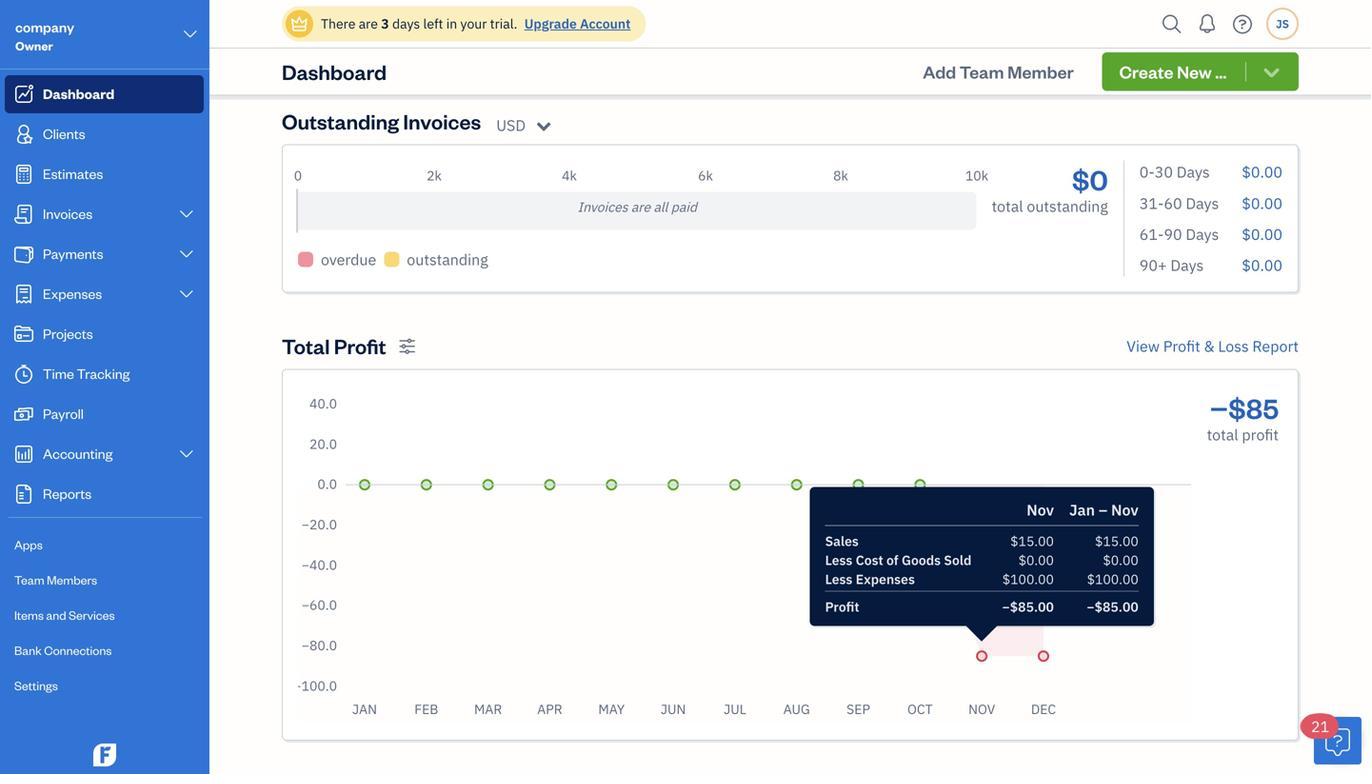 Task type: vqa. For each thing, say whether or not it's contained in the screenshot.
'A'
no



Task type: locate. For each thing, give the bounding box(es) containing it.
sold
[[944, 551, 972, 569]]

0 horizontal spatial $100.00
[[1002, 570, 1054, 588]]

total for −$85
[[1207, 425, 1238, 445]]

expenses down payments
[[43, 284, 102, 302]]

$0.00
[[1242, 162, 1283, 182], [1242, 193, 1283, 213], [1242, 224, 1283, 244], [1242, 255, 1283, 275], [1018, 551, 1054, 569], [1103, 551, 1139, 569]]

2 $15.00 from the left
[[1095, 532, 1139, 550]]

are
[[359, 15, 378, 32], [631, 198, 650, 216]]

profit
[[334, 333, 386, 360], [1163, 336, 1200, 356], [825, 598, 859, 615]]

items
[[14, 607, 44, 623]]

invoice image
[[12, 205, 35, 224]]

profit left &
[[1163, 336, 1200, 356]]

resource center badge image
[[1314, 717, 1362, 765]]

expenses down of
[[856, 570, 915, 588]]

outstanding invoices
[[282, 108, 481, 135]]

chevron large down image inside the expenses "link"
[[178, 287, 195, 302]]

your
[[440, 44, 476, 66]]

time tracking link
[[5, 355, 204, 393]]

0 vertical spatial are
[[359, 15, 378, 32]]

profit
[[1242, 425, 1279, 445]]

bank
[[480, 44, 521, 66], [14, 642, 42, 658]]

client image
[[12, 125, 35, 144]]

expense image
[[12, 285, 35, 304]]

estimate image
[[12, 165, 35, 184]]

chart image
[[12, 445, 35, 464]]

1 horizontal spatial and
[[777, 44, 806, 66]]

and left earn on the right
[[777, 44, 806, 66]]

90+ days
[[1140, 255, 1204, 275]]

and inside "link"
[[46, 607, 66, 623]]

team inside button
[[960, 60, 1004, 83]]

0 horizontal spatial dashboard
[[43, 84, 114, 102]]

21
[[1311, 717, 1329, 737]]

$0.00 for 31-60 days
[[1242, 193, 1283, 213]]

1 horizontal spatial bank
[[480, 44, 521, 66]]

are left all
[[631, 198, 650, 216]]

report
[[1253, 336, 1299, 356]]

total left profit
[[1207, 425, 1238, 445]]

team inside "link"
[[14, 572, 44, 587]]

search image
[[1157, 10, 1187, 39]]

bank inside main element
[[14, 642, 42, 658]]

left
[[423, 15, 443, 32]]

$0.00 link right 31-60 days
[[1242, 193, 1283, 213]]

0 horizontal spatial bank
[[14, 642, 42, 658]]

connections
[[44, 642, 112, 658]]

1 vertical spatial are
[[631, 198, 650, 216]]

total inside $0 total outstanding
[[992, 196, 1023, 216]]

3 $0.00 link from the top
[[1242, 224, 1283, 244]]

and for services
[[46, 607, 66, 623]]

payroll link
[[5, 395, 204, 433]]

and right items
[[46, 607, 66, 623]]

0 vertical spatial bank
[[480, 44, 521, 66]]

1 horizontal spatial team
[[960, 60, 1004, 83]]

account
[[580, 15, 631, 32]]

1 vertical spatial expenses
[[856, 570, 915, 588]]

0
[[294, 167, 302, 184]]

0 horizontal spatial $15.00
[[1010, 532, 1054, 550]]

4 $0.00 link from the top
[[1242, 255, 1283, 275]]

members
[[47, 572, 97, 587]]

0 horizontal spatial total
[[992, 196, 1023, 216]]

total
[[992, 196, 1023, 216], [1207, 425, 1238, 445]]

days down the '61-90 days'
[[1171, 255, 1204, 275]]

expenses inside "link"
[[43, 284, 102, 302]]

profit for total
[[334, 333, 386, 360]]

profit down less expenses
[[825, 598, 859, 615]]

money image
[[12, 405, 35, 424]]

1 $15.00 from the left
[[1010, 532, 1054, 550]]

0 horizontal spatial expenses
[[43, 284, 102, 302]]

project image
[[12, 325, 35, 344]]

1 vertical spatial outstanding
[[407, 250, 488, 270]]

profit left total profit filters image
[[334, 333, 386, 360]]

0 horizontal spatial profit
[[334, 333, 386, 360]]

6k
[[698, 167, 713, 184]]

60
[[1164, 193, 1182, 213]]

2 less from the top
[[825, 570, 853, 588]]

$0.00 for 0-30 days
[[1242, 162, 1283, 182]]

days right the 60
[[1186, 193, 1219, 213]]

invoices down estimates
[[43, 204, 93, 222]]

1 vertical spatial bank
[[14, 642, 42, 658]]

usd
[[496, 115, 526, 135]]

90
[[1164, 224, 1182, 244]]

overdue
[[321, 250, 376, 270]]

$100.00
[[1002, 570, 1054, 588], [1087, 570, 1139, 588]]

0 vertical spatial and
[[777, 44, 806, 66]]

10k
[[965, 167, 988, 184]]

bank down items
[[14, 642, 42, 658]]

bank connections link
[[5, 634, 204, 667]]

$0.00 link up report at the right top
[[1242, 255, 1283, 275]]

time
[[43, 364, 74, 382]]

0 vertical spatial less
[[825, 551, 853, 569]]

team
[[960, 60, 1004, 83], [14, 572, 44, 587]]

team members
[[14, 572, 97, 587]]

team right add
[[960, 60, 1004, 83]]

0 horizontal spatial team
[[14, 572, 44, 587]]

1 $100.00 from the left
[[1002, 570, 1054, 588]]

0 vertical spatial total
[[992, 196, 1023, 216]]

1 vertical spatial less
[[825, 570, 853, 588]]

chevron large down image
[[181, 23, 199, 46], [178, 207, 195, 222], [178, 247, 195, 262], [178, 287, 195, 302], [178, 447, 195, 462]]

1 vertical spatial team
[[14, 572, 44, 587]]

bank connections
[[14, 642, 112, 658]]

projects
[[43, 324, 93, 342]]

0-
[[1140, 162, 1155, 182]]

$0
[[1072, 162, 1108, 197]]

bank down trial. at the top left of page
[[480, 44, 521, 66]]

outstanding down 2k
[[407, 250, 488, 270]]

2 horizontal spatial invoices
[[578, 198, 628, 216]]

0 horizontal spatial invoices
[[43, 204, 93, 222]]

nov right –
[[1111, 500, 1139, 520]]

1 horizontal spatial $100.00
[[1087, 570, 1139, 588]]

estimates link
[[5, 155, 204, 193]]

notifications image
[[1192, 5, 1223, 43]]

outstanding inside $0 total outstanding
[[1027, 196, 1108, 216]]

1 vertical spatial total
[[1207, 425, 1238, 445]]

1 horizontal spatial nov
[[1111, 500, 1139, 520]]

1 horizontal spatial outstanding
[[1027, 196, 1108, 216]]

$0.00 right 0-30 days
[[1242, 162, 1283, 182]]

$0.00 right 31-60 days
[[1242, 193, 1283, 213]]

company owner
[[15, 18, 74, 53]]

0 vertical spatial expenses
[[43, 284, 102, 302]]

2 horizontal spatial profit
[[1163, 336, 1200, 356]]

are left 3
[[359, 15, 378, 32]]

invoices up 2k
[[403, 108, 481, 135]]

refer
[[730, 44, 773, 66]]

outstanding left 31-
[[1027, 196, 1108, 216]]

main element
[[0, 0, 257, 774]]

apps link
[[5, 528, 204, 562]]

4k
[[562, 167, 577, 184]]

Currency field
[[496, 114, 560, 137]]

your
[[460, 15, 487, 32]]

−$85.00
[[1002, 598, 1054, 615], [1087, 598, 1139, 615]]

invoices inside "link"
[[43, 204, 93, 222]]

$0.00 link right the '61-90 days'
[[1242, 224, 1283, 244]]

–
[[1099, 500, 1108, 520]]

total inside −$85 total profit
[[1207, 425, 1238, 445]]

dashboard image
[[12, 85, 35, 104]]

refer and earn
[[730, 44, 847, 66]]

1 less from the top
[[825, 551, 853, 569]]

31-60 days
[[1140, 193, 1219, 213]]

create
[[1119, 60, 1174, 83]]

go to help image
[[1227, 10, 1258, 39]]

chevrondown image
[[1261, 62, 1283, 81]]

1 horizontal spatial −$85.00
[[1087, 598, 1139, 615]]

connect your bank
[[370, 44, 521, 66]]

expenses
[[43, 284, 102, 302], [856, 570, 915, 588]]

$0.00 up report at the right top
[[1242, 255, 1283, 275]]

profit for view
[[1163, 336, 1200, 356]]

chevron large down image for invoices
[[178, 207, 195, 222]]

days right 90 at the right top of the page
[[1186, 224, 1219, 244]]

payments
[[43, 244, 103, 262]]

1 $0.00 link from the top
[[1242, 162, 1283, 182]]

create new … button
[[1102, 52, 1299, 91]]

0 horizontal spatial nov
[[1027, 500, 1054, 520]]

outstanding
[[1027, 196, 1108, 216], [407, 250, 488, 270]]

$0.00 link
[[1242, 162, 1283, 182], [1242, 193, 1283, 213], [1242, 224, 1283, 244], [1242, 255, 1283, 275]]

freshbooks image
[[90, 744, 120, 766]]

chevron large down image inside the invoices "link"
[[178, 207, 195, 222]]

dashboard down there at the left top
[[282, 58, 387, 85]]

0 horizontal spatial and
[[46, 607, 66, 623]]

0 horizontal spatial outstanding
[[407, 250, 488, 270]]

paid
[[671, 198, 697, 216]]

days right 30
[[1177, 162, 1210, 182]]

reports
[[43, 484, 92, 502]]

2 $0.00 link from the top
[[1242, 193, 1283, 213]]

−$85
[[1210, 390, 1279, 426]]

team up items
[[14, 572, 44, 587]]

0 horizontal spatial are
[[359, 15, 378, 32]]

2 $100.00 from the left
[[1087, 570, 1139, 588]]

dashboard
[[282, 58, 387, 85], [43, 84, 114, 102]]

1 horizontal spatial are
[[631, 198, 650, 216]]

1 nov from the left
[[1027, 500, 1054, 520]]

1 horizontal spatial total
[[1207, 425, 1238, 445]]

loss
[[1218, 336, 1249, 356]]

1 horizontal spatial $15.00
[[1095, 532, 1139, 550]]

total left $0 link
[[992, 196, 1023, 216]]

cost
[[856, 551, 883, 569]]

0 vertical spatial outstanding
[[1027, 196, 1108, 216]]

days for 31-60 days
[[1186, 193, 1219, 213]]

&
[[1204, 336, 1215, 356]]

add team member
[[923, 60, 1074, 83]]

invoices
[[403, 108, 481, 135], [578, 198, 628, 216], [43, 204, 93, 222]]

61-
[[1140, 224, 1164, 244]]

1 horizontal spatial expenses
[[856, 570, 915, 588]]

new
[[1177, 60, 1212, 83]]

1 horizontal spatial profit
[[825, 598, 859, 615]]

$0.00 right the '61-90 days'
[[1242, 224, 1283, 244]]

nov
[[1027, 500, 1054, 520], [1111, 500, 1139, 520]]

total
[[282, 333, 330, 360]]

nov left the "jan"
[[1027, 500, 1054, 520]]

apps
[[14, 537, 43, 552]]

$0.00 link right 0-30 days
[[1242, 162, 1283, 182]]

$0.00 link for 90+ days
[[1242, 255, 1283, 275]]

1 vertical spatial and
[[46, 607, 66, 623]]

and
[[777, 44, 806, 66], [46, 607, 66, 623]]

invoices for invoices
[[43, 204, 93, 222]]

invoices left all
[[578, 198, 628, 216]]

settings
[[14, 677, 58, 693]]

0 horizontal spatial −$85.00
[[1002, 598, 1054, 615]]

$0.00 for 90+ days
[[1242, 255, 1283, 275]]

1 horizontal spatial invoices
[[403, 108, 481, 135]]

js
[[1276, 16, 1289, 31]]

invoices are all paid
[[578, 198, 697, 216]]

0 vertical spatial team
[[960, 60, 1004, 83]]

dashboard up clients
[[43, 84, 114, 102]]

payments link
[[5, 235, 204, 273]]



Task type: describe. For each thing, give the bounding box(es) containing it.
$0.00 down jan – nov
[[1103, 551, 1139, 569]]

create new …
[[1119, 60, 1227, 83]]

clients link
[[5, 115, 204, 153]]

accounting link
[[5, 435, 204, 473]]

of
[[886, 551, 899, 569]]

$0.00 link for 31-60 days
[[1242, 193, 1283, 213]]

add team member button
[[906, 53, 1091, 91]]

…
[[1215, 60, 1227, 83]]

2 −$85.00 from the left
[[1087, 598, 1139, 615]]

js button
[[1266, 8, 1299, 40]]

report image
[[12, 485, 35, 504]]

upgrade
[[524, 15, 577, 32]]

crown image
[[289, 14, 309, 34]]

less expenses
[[825, 570, 915, 588]]

are for there
[[359, 15, 378, 32]]

view profit & loss report link
[[1127, 335, 1299, 358]]

settings link
[[5, 669, 204, 703]]

$0.00 link for 61-90 days
[[1242, 224, 1283, 244]]

chevron large down image for accounting
[[178, 447, 195, 462]]

projects link
[[5, 315, 204, 353]]

sales
[[825, 532, 859, 550]]

there
[[321, 15, 356, 32]]

dashboard link
[[5, 75, 204, 113]]

all
[[654, 198, 668, 216]]

30
[[1155, 162, 1173, 182]]

$0 total outstanding
[[992, 162, 1108, 216]]

owner
[[15, 38, 53, 53]]

refer and earn link
[[641, 35, 936, 75]]

90+
[[1140, 255, 1167, 275]]

−$85 total profit
[[1207, 390, 1279, 445]]

invoices for invoices are all paid
[[578, 198, 628, 216]]

$0 link
[[1072, 162, 1108, 197]]

total for $0
[[992, 196, 1023, 216]]

8k
[[833, 167, 848, 184]]

tracking
[[77, 364, 130, 382]]

connect your bank link
[[298, 35, 593, 75]]

$0.00 right the "sold"
[[1018, 551, 1054, 569]]

2k
[[427, 167, 442, 184]]

there are 3 days left in your trial. upgrade account
[[321, 15, 631, 32]]

accounting
[[43, 444, 113, 462]]

0-30 days
[[1140, 162, 1210, 182]]

total profit filters image
[[398, 338, 416, 355]]

less cost of goods sold
[[825, 551, 972, 569]]

view
[[1127, 336, 1160, 356]]

less for less cost of goods sold
[[825, 551, 853, 569]]

3
[[381, 15, 389, 32]]

payroll
[[43, 404, 84, 422]]

invoices link
[[5, 195, 204, 233]]

chevron large down image for payments
[[178, 247, 195, 262]]

time tracking
[[43, 364, 130, 382]]

in
[[446, 15, 457, 32]]

are for invoices
[[631, 198, 650, 216]]

trial.
[[490, 15, 517, 32]]

outstanding
[[282, 108, 399, 135]]

less for less expenses
[[825, 570, 853, 588]]

clients
[[43, 124, 85, 142]]

connect
[[370, 44, 436, 66]]

days for 0-30 days
[[1177, 162, 1210, 182]]

21 button
[[1302, 714, 1362, 765]]

days
[[392, 15, 420, 32]]

items and services link
[[5, 599, 204, 632]]

1 −$85.00 from the left
[[1002, 598, 1054, 615]]

total profit
[[282, 333, 386, 360]]

view profit & loss report
[[1127, 336, 1299, 356]]

2 nov from the left
[[1111, 500, 1139, 520]]

payment image
[[12, 245, 35, 264]]

dashboard inside main element
[[43, 84, 114, 102]]

jan
[[1069, 500, 1095, 520]]

$0.00 for 61-90 days
[[1242, 224, 1283, 244]]

member
[[1007, 60, 1074, 83]]

services
[[69, 607, 115, 623]]

1 horizontal spatial dashboard
[[282, 58, 387, 85]]

team members link
[[5, 564, 204, 597]]

and for earn
[[777, 44, 806, 66]]

61-90 days
[[1140, 224, 1219, 244]]

earn
[[811, 44, 847, 66]]

estimates
[[43, 164, 103, 182]]

timer image
[[12, 365, 35, 384]]

expenses link
[[5, 275, 204, 313]]

$0.00 link for 0-30 days
[[1242, 162, 1283, 182]]

add
[[923, 60, 956, 83]]

days for 61-90 days
[[1186, 224, 1219, 244]]

chevron large down image for expenses
[[178, 287, 195, 302]]

jan – nov
[[1069, 500, 1139, 520]]



